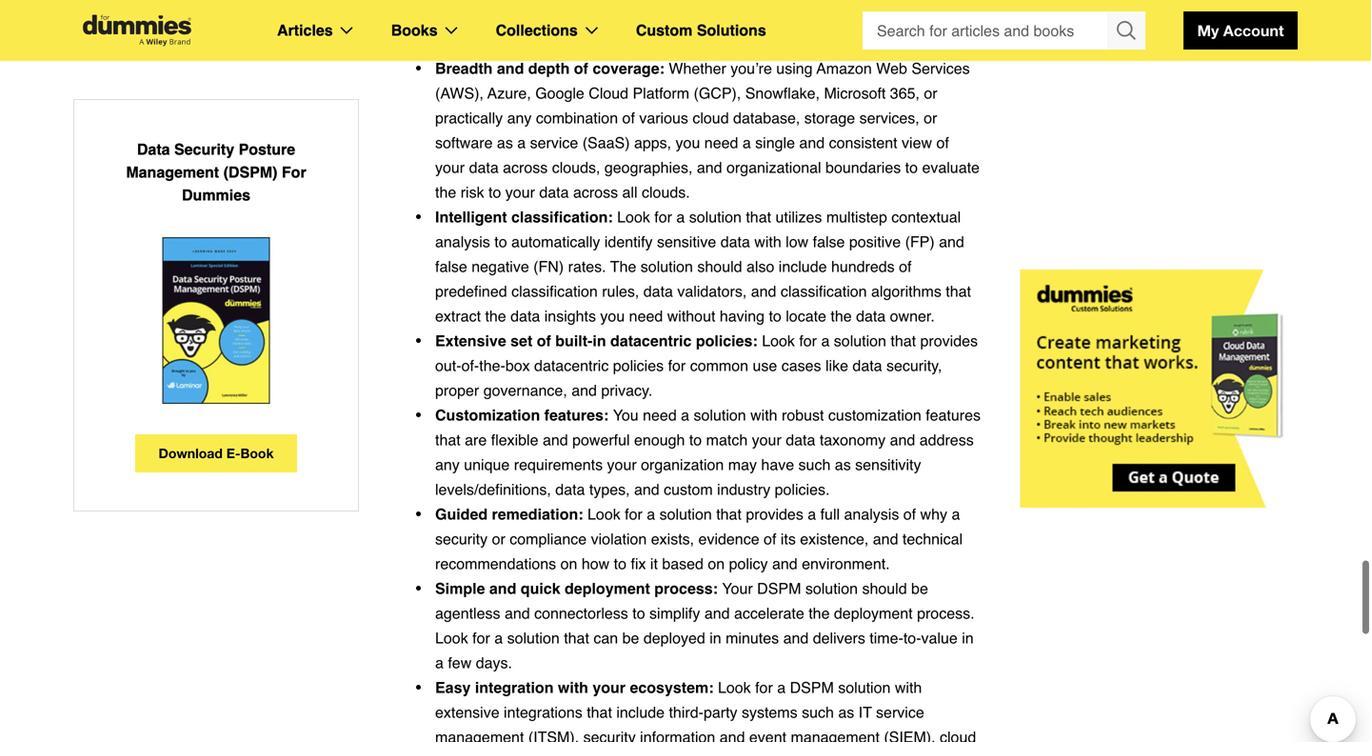 Task type: locate. For each thing, give the bounding box(es) containing it.
1 horizontal spatial any
[[507, 109, 532, 127]]

built-
[[556, 332, 593, 350]]

1 horizontal spatial analysis
[[845, 505, 900, 523]]

locate
[[786, 307, 827, 325]]

should down the "environment."
[[863, 580, 908, 597]]

1 horizontal spatial provides
[[921, 332, 978, 350]]

0 vertical spatial any
[[507, 109, 532, 127]]

look
[[618, 208, 651, 226], [762, 332, 795, 350], [588, 505, 621, 523], [435, 629, 468, 647], [718, 679, 751, 696]]

you inside whether you're using amazon web services (aws), azure, google cloud platform (gcp), snowflake, microsoft 365, or practically any combination of various cloud database, storage services, or software as a service (saas) apps, you need a single and consistent view of your data across clouds, geographies, and organizational boundaries to evaluate the risk to your data across all clouds.
[[676, 134, 701, 151]]

data up set
[[511, 307, 540, 325]]

integration
[[475, 679, 554, 696]]

to right risk
[[489, 183, 501, 201]]

of right set
[[537, 332, 551, 350]]

provides inside look for a solution that provides out-of-the-box datacentric policies for common use cases like data security, proper governance, and privacy.
[[921, 332, 978, 350]]

and down party
[[720, 728, 745, 742]]

why
[[921, 505, 948, 523]]

as inside look for a dspm solution with extensive integrations that include third-party systems such as it service management (itsm), security information and event management (siem), clo
[[839, 704, 855, 721]]

0 vertical spatial you
[[676, 134, 701, 151]]

look for a solution that utilizes multistep contextual analysis to automatically identify sensitive data with low false positive (fp) and false negative (fn) rates. the solution should also include hundreds of predefined classification rules, data validators, and classification algorithms that extract the data insights you need without having to locate the data owner.
[[435, 208, 972, 325]]

1 management from the left
[[435, 728, 524, 742]]

look down all
[[618, 208, 651, 226]]

a up like
[[822, 332, 830, 350]]

for inside look for a solution that provides a full analysis of why a security or compliance violation exists, evidence of its existence, and technical recommendations on how to fix it based on policy and environment.
[[625, 505, 643, 523]]

to inside the "your dspm solution should be agentless and connectorless to simplify and accelerate the deployment process. look for a solution that can be deployed in minutes and delivers time-to-value in a few days."
[[633, 605, 646, 622]]

process:
[[655, 580, 718, 597]]

single
[[756, 134, 796, 151]]

and
[[497, 60, 524, 77], [800, 134, 825, 151], [697, 159, 723, 176], [940, 233, 965, 251], [751, 282, 777, 300], [572, 382, 597, 399], [543, 431, 568, 449], [890, 431, 916, 449], [635, 481, 660, 498], [873, 530, 899, 548], [773, 555, 798, 573], [490, 580, 517, 597], [505, 605, 530, 622], [705, 605, 730, 622], [784, 629, 809, 647], [720, 728, 745, 742]]

1 vertical spatial such
[[802, 704, 834, 721]]

look inside look for a solution that provides a full analysis of why a security or compliance violation exists, evidence of its existence, and technical recommendations on how to fix it based on policy and environment.
[[588, 505, 621, 523]]

solution up like
[[834, 332, 887, 350]]

deployment down "how"
[[565, 580, 651, 597]]

1 vertical spatial across
[[574, 183, 618, 201]]

with inside look for a solution that utilizes multistep contextual analysis to automatically identify sensitive data with low false positive (fp) and false negative (fn) rates. the solution should also include hundreds of predefined classification rules, data validators, and classification algorithms that extract the data insights you need without having to locate the data owner.
[[755, 233, 782, 251]]

1 vertical spatial datacentric
[[535, 357, 609, 374]]

1 vertical spatial deployment
[[835, 605, 913, 622]]

clouds.
[[642, 183, 690, 201]]

provides inside look for a solution that provides a full analysis of why a security or compliance violation exists, evidence of its existence, and technical recommendations on how to fix it based on policy and environment.
[[746, 505, 804, 523]]

you
[[613, 406, 639, 424]]

various
[[640, 109, 689, 127]]

easy
[[435, 679, 471, 696]]

and up azure,
[[497, 60, 524, 77]]

management
[[126, 163, 219, 181]]

data right like
[[853, 357, 883, 374]]

1 vertical spatial provides
[[746, 505, 804, 523]]

time-
[[870, 629, 904, 647]]

insights
[[545, 307, 596, 325]]

1 vertical spatial dspm
[[790, 679, 834, 696]]

deployment inside the "your dspm solution should be agentless and connectorless to simplify and accelerate the deployment process. look for a solution that can be deployed in minutes and delivers time-to-value in a few days."
[[835, 605, 913, 622]]

a inside 'you need a solution with robust customization features that are flexible and powerful enough to match your data taxonomy and address any unique requirements your organization may have such as sensitivity levels/definitions, data types, and custom industry policies.'
[[681, 406, 690, 424]]

false up predefined
[[435, 258, 468, 275]]

need down cloud
[[705, 134, 739, 151]]

open collections list image
[[586, 27, 598, 34]]

a inside look for a solution that utilizes multistep contextual analysis to automatically identify sensitive data with low false positive (fp) and false negative (fn) rates. the solution should also include hundreds of predefined classification rules, data validators, and classification algorithms that extract the data insights you need without having to locate the data owner.
[[677, 208, 685, 226]]

simplify
[[650, 605, 701, 622]]

1 vertical spatial need
[[629, 307, 663, 325]]

classification:
[[512, 208, 613, 226]]

1 horizontal spatial management
[[791, 728, 880, 742]]

analysis for false
[[435, 233, 490, 251]]

provides up security, on the right of the page
[[921, 332, 978, 350]]

look inside look for a dspm solution with extensive integrations that include third-party systems such as it service management (itsm), security information and event management (siem), clo
[[718, 679, 751, 696]]

for for extensive set of built-in datacentric policies:
[[800, 332, 817, 350]]

2 classification from the left
[[781, 282, 868, 300]]

1 horizontal spatial deployment
[[835, 605, 913, 622]]

geographies,
[[605, 159, 693, 176]]

services,
[[860, 109, 920, 127]]

service inside whether you're using amazon web services (aws), azure, google cloud platform (gcp), snowflake, microsoft 365, or practically any combination of various cloud database, storage services, or software as a service (saas) apps, you need a single and consistent view of your data across clouds, geographies, and organizational boundaries to evaluate the risk to your data across all clouds.
[[530, 134, 579, 151]]

classification down (fn)
[[512, 282, 598, 300]]

that inside look for a dspm solution with extensive integrations that include third-party systems such as it service management (itsm), security information and event management (siem), clo
[[587, 704, 613, 721]]

of right the 'depth'
[[574, 60, 589, 77]]

a right why
[[952, 505, 961, 523]]

0 horizontal spatial any
[[435, 456, 460, 474]]

0 horizontal spatial false
[[435, 258, 468, 275]]

dspm inside the "your dspm solution should be agentless and connectorless to simplify and accelerate the deployment process. look for a solution that can be deployed in minutes and delivers time-to-value in a few days."
[[758, 580, 802, 597]]

0 vertical spatial include
[[779, 258, 827, 275]]

include inside look for a dspm solution with extensive integrations that include third-party systems such as it service management (itsm), security information and event management (siem), clo
[[617, 704, 665, 721]]

that inside the "your dspm solution should be agentless and connectorless to simplify and accelerate the deployment process. look for a solution that can be deployed in minutes and delivers time-to-value in a few days."
[[564, 629, 590, 647]]

risk
[[461, 183, 485, 201]]

on down evidence
[[708, 555, 725, 573]]

(gcp),
[[694, 84, 742, 102]]

1 vertical spatial as
[[835, 456, 851, 474]]

as right "software"
[[497, 134, 513, 151]]

should up validators,
[[698, 258, 743, 275]]

of left its at the right of page
[[764, 530, 777, 548]]

security
[[174, 141, 234, 158]]

platform
[[633, 84, 690, 102]]

or
[[925, 84, 938, 102], [924, 109, 938, 127], [492, 530, 506, 548]]

as inside whether you're using amazon web services (aws), azure, google cloud platform (gcp), snowflake, microsoft 365, or practically any combination of various cloud database, storage services, or software as a service (saas) apps, you need a single and consistent view of your data across clouds, geographies, and organizational boundaries to evaluate the risk to your data across all clouds.
[[497, 134, 513, 151]]

2 vertical spatial as
[[839, 704, 855, 721]]

0 vertical spatial deployment
[[565, 580, 651, 597]]

book
[[241, 445, 274, 461]]

that inside look for a solution that provides a full analysis of why a security or compliance violation exists, evidence of its existence, and technical recommendations on how to fix it based on policy and environment.
[[717, 505, 742, 523]]

the inside the "your dspm solution should be agentless and connectorless to simplify and accelerate the deployment process. look for a solution that can be deployed in minutes and delivers time-to-value in a few days."
[[809, 605, 830, 622]]

depth
[[529, 60, 570, 77]]

0 horizontal spatial be
[[623, 629, 640, 647]]

dspm up systems
[[790, 679, 834, 696]]

look for a solution that provides out-of-the-box datacentric policies for common use cases like data security, proper governance, and privacy.
[[435, 332, 978, 399]]

your up the intelligent classification:
[[506, 183, 535, 201]]

advertisement element
[[1021, 270, 1307, 508]]

of inside look for a solution that utilizes multistep contextual analysis to automatically identify sensitive data with low false positive (fp) and false negative (fn) rates. the solution should also include hundreds of predefined classification rules, data validators, and classification algorithms that extract the data insights you need without having to locate the data owner.
[[899, 258, 912, 275]]

and down recommendations on the bottom left of page
[[490, 580, 517, 597]]

group
[[863, 11, 1146, 50]]

0 vertical spatial false
[[813, 233, 845, 251]]

with inside look for a dspm solution with extensive integrations that include third-party systems such as it service management (itsm), security information and event management (siem), clo
[[895, 679, 923, 696]]

that up evidence
[[717, 505, 742, 523]]

breadth and depth of coverage:
[[435, 60, 669, 77]]

for inside look for a solution that utilizes multistep contextual analysis to automatically identify sensitive data with low false positive (fp) and false negative (fn) rates. the solution should also include hundreds of predefined classification rules, data validators, and classification algorithms that extract the data insights you need without having to locate the data owner.
[[655, 208, 673, 226]]

0 horizontal spatial analysis
[[435, 233, 490, 251]]

governance,
[[484, 382, 568, 399]]

such
[[799, 456, 831, 474], [802, 704, 834, 721]]

data
[[137, 141, 170, 158]]

0 horizontal spatial deployment
[[565, 580, 651, 597]]

service up the clouds,
[[530, 134, 579, 151]]

for right policies
[[668, 357, 686, 374]]

such up policies.
[[799, 456, 831, 474]]

or inside look for a solution that provides a full analysis of why a security or compliance violation exists, evidence of its existence, and technical recommendations on how to fix it based on policy and environment.
[[492, 530, 506, 548]]

solution up sensitive
[[690, 208, 742, 226]]

whether you're using amazon web services (aws), azure, google cloud platform (gcp), snowflake, microsoft 365, or practically any combination of various cloud database, storage services, or software as a service (saas) apps, you need a single and consistent view of your data across clouds, geographies, and organizational boundaries to evaluate the risk to your data across all clouds.
[[435, 60, 980, 201]]

0 vertical spatial as
[[497, 134, 513, 151]]

to up organization
[[690, 431, 702, 449]]

customization
[[829, 406, 922, 424]]

look inside look for a solution that provides out-of-the-box datacentric policies for common use cases like data security, proper governance, and privacy.
[[762, 332, 795, 350]]

2 vertical spatial or
[[492, 530, 506, 548]]

of-
[[462, 357, 479, 374]]

provides up its at the right of page
[[746, 505, 804, 523]]

analysis for existence,
[[845, 505, 900, 523]]

service inside look for a dspm solution with extensive integrations that include third-party systems such as it service management (itsm), security information and event management (siem), clo
[[877, 704, 925, 721]]

of up algorithms
[[899, 258, 912, 275]]

a up enough
[[681, 406, 690, 424]]

across down the clouds,
[[574, 183, 618, 201]]

(siem),
[[884, 728, 936, 742]]

a inside look for a dspm solution with extensive integrations that include third-party systems such as it service management (itsm), security information and event management (siem), clo
[[778, 679, 786, 696]]

positive
[[850, 233, 901, 251]]

on
[[561, 555, 578, 573], [708, 555, 725, 573]]

1 horizontal spatial datacentric
[[611, 332, 692, 350]]

should inside look for a solution that utilizes multistep contextual analysis to automatically identify sensitive data with low false positive (fp) and false negative (fn) rates. the solution should also include hundreds of predefined classification rules, data validators, and classification algorithms that extract the data insights you need without having to locate the data owner.
[[698, 258, 743, 275]]

any inside whether you're using amazon web services (aws), azure, google cloud platform (gcp), snowflake, microsoft 365, or practically any combination of various cloud database, storage services, or software as a service (saas) apps, you need a single and consistent view of your data across clouds, geographies, and organizational boundaries to evaluate the risk to your data across all clouds.
[[507, 109, 532, 127]]

analysis inside look for a solution that utilizes multistep contextual analysis to automatically identify sensitive data with low false positive (fp) and false negative (fn) rates. the solution should also include hundreds of predefined classification rules, data validators, and classification algorithms that extract the data insights you need without having to locate the data owner.
[[435, 233, 490, 251]]

that down owner.
[[891, 332, 917, 350]]

solution up the match
[[694, 406, 747, 424]]

data inside look for a solution that provides out-of-the-box datacentric policies for common use cases like data security, proper governance, and privacy.
[[853, 357, 883, 374]]

algorithms
[[872, 282, 942, 300]]

(aws),
[[435, 84, 484, 102]]

and right "(fp)"
[[940, 233, 965, 251]]

0 horizontal spatial should
[[698, 258, 743, 275]]

solution
[[690, 208, 742, 226], [641, 258, 694, 275], [834, 332, 887, 350], [694, 406, 747, 424], [660, 505, 712, 523], [806, 580, 858, 597], [507, 629, 560, 647], [839, 679, 891, 696]]

process.
[[918, 605, 975, 622]]

0 horizontal spatial provides
[[746, 505, 804, 523]]

datacentric up policies
[[611, 332, 692, 350]]

security inside look for a dspm solution with extensive integrations that include third-party systems such as it service management (itsm), security information and event management (siem), clo
[[584, 728, 636, 742]]

download e-book
[[159, 445, 274, 461]]

the right locate
[[831, 307, 852, 325]]

look up use
[[762, 332, 795, 350]]

solution up it
[[839, 679, 891, 696]]

need down rules,
[[629, 307, 663, 325]]

0 horizontal spatial across
[[503, 159, 548, 176]]

0 vertical spatial datacentric
[[611, 332, 692, 350]]

a inside look for a solution that provides out-of-the-box datacentric policies for common use cases like data security, proper governance, and privacy.
[[822, 332, 830, 350]]

deployment
[[565, 580, 651, 597], [835, 605, 913, 622]]

management down extensive
[[435, 728, 524, 742]]

1 horizontal spatial security
[[584, 728, 636, 742]]

in left minutes
[[710, 629, 722, 647]]

0 horizontal spatial service
[[530, 134, 579, 151]]

0 horizontal spatial datacentric
[[535, 357, 609, 374]]

0 horizontal spatial management
[[435, 728, 524, 742]]

1 horizontal spatial you
[[676, 134, 701, 151]]

systems
[[742, 704, 798, 721]]

you down cloud
[[676, 134, 701, 151]]

that down connectorless
[[564, 629, 590, 647]]

0 horizontal spatial classification
[[512, 282, 598, 300]]

in right value
[[962, 629, 974, 647]]

security down 'guided'
[[435, 530, 488, 548]]

use
[[753, 357, 778, 374]]

for down locate
[[800, 332, 817, 350]]

analysis inside look for a solution that provides a full analysis of why a security or compliance violation exists, evidence of its existence, and technical recommendations on how to fix it based on policy and environment.
[[845, 505, 900, 523]]

for inside look for a dspm solution with extensive integrations that include third-party systems such as it service management (itsm), security information and event management (siem), clo
[[756, 679, 773, 696]]

need up enough
[[643, 406, 677, 424]]

easy integration with your ecosystem:
[[435, 679, 718, 696]]

1 horizontal spatial false
[[813, 233, 845, 251]]

value
[[922, 629, 958, 647]]

and down cloud
[[697, 159, 723, 176]]

existence,
[[801, 530, 869, 548]]

0 vertical spatial such
[[799, 456, 831, 474]]

provides for of
[[746, 505, 804, 523]]

consistent
[[829, 134, 898, 151]]

that inside look for a solution that provides out-of-the-box datacentric policies for common use cases like data security, proper governance, and privacy.
[[891, 332, 917, 350]]

(fp)
[[906, 233, 935, 251]]

need inside whether you're using amazon web services (aws), azure, google cloud platform (gcp), snowflake, microsoft 365, or practically any combination of various cloud database, storage services, or software as a service (saas) apps, you need a single and consistent view of your data across clouds, geographies, and organizational boundaries to evaluate the risk to your data across all clouds.
[[705, 134, 739, 151]]

in
[[593, 332, 606, 350], [710, 629, 722, 647], [962, 629, 974, 647]]

security
[[435, 530, 488, 548], [584, 728, 636, 742]]

0 horizontal spatial include
[[617, 704, 665, 721]]

1 horizontal spatial be
[[912, 580, 929, 597]]

analysis down intelligent
[[435, 233, 490, 251]]

include inside look for a solution that utilizes multistep contextual analysis to automatically identify sensitive data with low false positive (fp) and false negative (fn) rates. the solution should also include hundreds of predefined classification rules, data validators, and classification algorithms that extract the data insights you need without having to locate the data owner.
[[779, 258, 827, 275]]

and inside look for a dspm solution with extensive integrations that include third-party systems such as it service management (itsm), security information and event management (siem), clo
[[720, 728, 745, 742]]

common
[[690, 357, 749, 374]]

include down low
[[779, 258, 827, 275]]

with inside 'you need a solution with robust customization features that are flexible and powerful enough to match your data taxonomy and address any unique requirements your organization may have such as sensitivity levels/definitions, data types, and custom industry policies.'
[[751, 406, 778, 424]]

1 horizontal spatial should
[[863, 580, 908, 597]]

0 vertical spatial across
[[503, 159, 548, 176]]

0 vertical spatial security
[[435, 530, 488, 548]]

0 vertical spatial need
[[705, 134, 739, 151]]

integrations
[[504, 704, 583, 721]]

such inside 'you need a solution with robust customization features that are flexible and powerful enough to match your data taxonomy and address any unique requirements your organization may have such as sensitivity levels/definitions, data types, and custom industry policies.'
[[799, 456, 831, 474]]

combination
[[536, 109, 618, 127]]

0 horizontal spatial on
[[561, 555, 578, 573]]

boundaries
[[826, 159, 901, 176]]

be up the process.
[[912, 580, 929, 597]]

should
[[698, 258, 743, 275], [863, 580, 908, 597]]

0 horizontal spatial you
[[601, 307, 625, 325]]

0 horizontal spatial security
[[435, 530, 488, 548]]

look up few
[[435, 629, 468, 647]]

1 vertical spatial include
[[617, 704, 665, 721]]

2 vertical spatial need
[[643, 406, 677, 424]]

to
[[906, 159, 918, 176], [489, 183, 501, 201], [495, 233, 507, 251], [769, 307, 782, 325], [690, 431, 702, 449], [614, 555, 627, 573], [633, 605, 646, 622]]

1 horizontal spatial classification
[[781, 282, 868, 300]]

false right low
[[813, 233, 845, 251]]

0 horizontal spatial in
[[593, 332, 606, 350]]

custom
[[664, 481, 713, 498]]

management down it
[[791, 728, 880, 742]]

your up the "types,"
[[607, 456, 637, 474]]

information
[[640, 728, 716, 742]]

1 vertical spatial should
[[863, 580, 908, 597]]

google
[[536, 84, 585, 102]]

1 vertical spatial false
[[435, 258, 468, 275]]

any down azure,
[[507, 109, 532, 127]]

for up days.
[[473, 629, 490, 647]]

environment.
[[802, 555, 890, 573]]

0 vertical spatial provides
[[921, 332, 978, 350]]

or up recommendations on the bottom left of page
[[492, 530, 506, 548]]

robust
[[782, 406, 825, 424]]

a up systems
[[778, 679, 786, 696]]

1 vertical spatial you
[[601, 307, 625, 325]]

breadth
[[435, 60, 493, 77]]

book image image
[[162, 237, 270, 404]]

such left it
[[802, 704, 834, 721]]

for up systems
[[756, 679, 773, 696]]

look up party
[[718, 679, 751, 696]]

1 horizontal spatial service
[[877, 704, 925, 721]]

the
[[435, 183, 457, 201], [485, 307, 507, 325], [831, 307, 852, 325], [809, 605, 830, 622]]

for for easy integration with your ecosystem:
[[756, 679, 773, 696]]

management
[[435, 728, 524, 742], [791, 728, 880, 742]]

solution inside look for a solution that provides out-of-the-box datacentric policies for common use cases like data security, proper governance, and privacy.
[[834, 332, 887, 350]]

1 horizontal spatial on
[[708, 555, 725, 573]]

look for easy integration with your ecosystem:
[[718, 679, 751, 696]]

datacentric down built-
[[535, 357, 609, 374]]

in down insights
[[593, 332, 606, 350]]

0 vertical spatial analysis
[[435, 233, 490, 251]]

policies
[[613, 357, 664, 374]]

0 vertical spatial should
[[698, 258, 743, 275]]

as down taxonomy
[[835, 456, 851, 474]]

such inside look for a dspm solution with extensive integrations that include third-party systems such as it service management (itsm), security information and event management (siem), clo
[[802, 704, 834, 721]]

provides for security,
[[921, 332, 978, 350]]

2 horizontal spatial in
[[962, 629, 974, 647]]

look inside look for a solution that utilizes multistep contextual analysis to automatically identify sensitive data with low false positive (fp) and false negative (fn) rates. the solution should also include hundreds of predefined classification rules, data validators, and classification algorithms that extract the data insights you need without having to locate the data owner.
[[618, 208, 651, 226]]

for up violation
[[625, 505, 643, 523]]

look for a dspm solution with extensive integrations that include third-party systems such as it service management (itsm), security information and event management (siem), clo
[[435, 679, 979, 742]]

the-
[[479, 357, 506, 374]]

you inside look for a solution that utilizes multistep contextual analysis to automatically identify sensitive data with low false positive (fp) and false negative (fn) rates. the solution should also include hundreds of predefined classification rules, data validators, and classification algorithms that extract the data insights you need without having to locate the data owner.
[[601, 307, 625, 325]]

and down your at the right
[[705, 605, 730, 622]]

to left simplify
[[633, 605, 646, 622]]

that left are
[[435, 431, 461, 449]]

full
[[821, 505, 840, 523]]

with up (siem),
[[895, 679, 923, 696]]

data down robust
[[786, 431, 816, 449]]

the up delivers
[[809, 605, 830, 622]]

1 vertical spatial service
[[877, 704, 925, 721]]

solution inside look for a solution that provides a full analysis of why a security or compliance violation exists, evidence of its existence, and technical recommendations on how to fix it based on policy and environment.
[[660, 505, 712, 523]]

1 vertical spatial analysis
[[845, 505, 900, 523]]

1 horizontal spatial include
[[779, 258, 827, 275]]

party
[[704, 704, 738, 721]]

0 vertical spatial service
[[530, 134, 579, 151]]

be right can
[[623, 629, 640, 647]]

service up (siem),
[[877, 704, 925, 721]]

requirements
[[514, 456, 603, 474]]

0 vertical spatial dspm
[[758, 580, 802, 597]]

1 vertical spatial security
[[584, 728, 636, 742]]

its
[[781, 530, 796, 548]]

1 vertical spatial any
[[435, 456, 460, 474]]

for down clouds.
[[655, 208, 673, 226]]

multistep
[[827, 208, 888, 226]]

(itsm),
[[529, 728, 579, 742]]

need inside 'you need a solution with robust customization features that are flexible and powerful enough to match your data taxonomy and address any unique requirements your organization may have such as sensitivity levels/definitions, data types, and custom industry policies.'
[[643, 406, 677, 424]]

rates.
[[568, 258, 607, 275]]

look for intelligent classification:
[[618, 208, 651, 226]]

(saas)
[[583, 134, 630, 151]]



Task type: vqa. For each thing, say whether or not it's contained in the screenshot.


Task type: describe. For each thing, give the bounding box(es) containing it.
practically
[[435, 109, 503, 127]]

data up also
[[721, 233, 751, 251]]

the inside whether you're using amazon web services (aws), azure, google cloud platform (gcp), snowflake, microsoft 365, or practically any combination of various cloud database, storage services, or software as a service (saas) apps, you need a single and consistent view of your data across clouds, geographies, and organizational boundaries to evaluate the risk to your data across all clouds.
[[435, 183, 457, 201]]

a down azure,
[[518, 134, 526, 151]]

data down requirements on the left of page
[[556, 481, 585, 498]]

to down view
[[906, 159, 918, 176]]

a up days.
[[495, 629, 503, 647]]

to inside 'you need a solution with robust customization features that are flexible and powerful enough to match your data taxonomy and address any unique requirements your organization may have such as sensitivity levels/definitions, data types, and custom industry policies.'
[[690, 431, 702, 449]]

custom
[[636, 21, 693, 39]]

out-
[[435, 357, 462, 374]]

dummies
[[182, 186, 251, 204]]

simple
[[435, 580, 485, 597]]

download
[[159, 445, 223, 461]]

address
[[920, 431, 974, 449]]

cases
[[782, 357, 822, 374]]

1 vertical spatial be
[[623, 629, 640, 647]]

event
[[750, 728, 787, 742]]

extract
[[435, 307, 481, 325]]

365,
[[891, 84, 920, 102]]

owner.
[[890, 307, 935, 325]]

Search for articles and books text field
[[863, 11, 1110, 50]]

how
[[582, 555, 610, 573]]

datacentric inside look for a solution that provides out-of-the-box datacentric policies for common use cases like data security, proper governance, and privacy.
[[535, 357, 609, 374]]

guided remediation:
[[435, 505, 588, 523]]

whether
[[669, 60, 727, 77]]

utilizes
[[776, 208, 823, 226]]

solution up days.
[[507, 629, 560, 647]]

for for guided remediation:
[[625, 505, 643, 523]]

the down predefined
[[485, 307, 507, 325]]

look for extensive set of built-in datacentric policies:
[[762, 332, 795, 350]]

data security posture management (dspm) for dummies
[[126, 141, 306, 204]]

dspm inside look for a dspm solution with extensive integrations that include third-party systems such as it service management (itsm), security information and event management (siem), clo
[[790, 679, 834, 696]]

a left full
[[808, 505, 817, 523]]

compliance
[[510, 530, 587, 548]]

also
[[747, 258, 775, 275]]

need inside look for a solution that utilizes multistep contextual analysis to automatically identify sensitive data with low false positive (fp) and false negative (fn) rates. the solution should also include hundreds of predefined classification rules, data validators, and classification algorithms that extract the data insights you need without having to locate the data owner.
[[629, 307, 663, 325]]

types,
[[590, 481, 630, 498]]

my account link
[[1184, 11, 1299, 50]]

features:
[[545, 406, 609, 424]]

and up the "environment."
[[873, 530, 899, 548]]

and down accelerate
[[784, 629, 809, 647]]

and down storage
[[800, 134, 825, 151]]

for inside the "your dspm solution should be agentless and connectorless to simplify and accelerate the deployment process. look for a solution that can be deployed in minutes and delivers time-to-value in a few days."
[[473, 629, 490, 647]]

low
[[786, 233, 809, 251]]

data right rules,
[[644, 282, 674, 300]]

connectorless
[[535, 605, 629, 622]]

and up sensitivity
[[890, 431, 916, 449]]

2 management from the left
[[791, 728, 880, 742]]

0 vertical spatial or
[[925, 84, 938, 102]]

azure,
[[488, 84, 531, 102]]

to inside look for a solution that provides a full analysis of why a security or compliance violation exists, evidence of its existence, and technical recommendations on how to fix it based on policy and environment.
[[614, 555, 627, 573]]

0 vertical spatial be
[[912, 580, 929, 597]]

1 horizontal spatial in
[[710, 629, 722, 647]]

it
[[859, 704, 872, 721]]

customization
[[435, 406, 540, 424]]

and down its at the right of page
[[773, 555, 798, 573]]

2 on from the left
[[708, 555, 725, 573]]

1 horizontal spatial across
[[574, 183, 618, 201]]

negative
[[472, 258, 529, 275]]

automatically
[[512, 233, 601, 251]]

like
[[826, 357, 849, 374]]

open article categories image
[[341, 27, 353, 34]]

violation
[[591, 530, 647, 548]]

extensive set of built-in datacentric policies:
[[435, 332, 762, 350]]

technical
[[903, 530, 963, 548]]

should inside the "your dspm solution should be agentless and connectorless to simplify and accelerate the deployment process. look for a solution that can be deployed in minutes and delivers time-to-value in a few days."
[[863, 580, 908, 597]]

close this dialog image
[[1343, 665, 1362, 684]]

policy
[[729, 555, 768, 573]]

and down also
[[751, 282, 777, 300]]

privacy.
[[602, 382, 653, 399]]

look for guided remediation:
[[588, 505, 621, 523]]

your up the have
[[752, 431, 782, 449]]

coverage:
[[593, 60, 665, 77]]

a left single
[[743, 134, 751, 151]]

and inside look for a solution that provides out-of-the-box datacentric policies for common use cases like data security, proper governance, and privacy.
[[572, 382, 597, 399]]

with up the integrations
[[558, 679, 589, 696]]

delivers
[[813, 629, 866, 647]]

flexible
[[491, 431, 539, 449]]

taxonomy
[[820, 431, 886, 449]]

database,
[[734, 109, 801, 127]]

your down can
[[593, 679, 626, 696]]

as inside 'you need a solution with robust customization features that are flexible and powerful enough to match your data taxonomy and address any unique requirements your organization may have such as sensitivity levels/definitions, data types, and custom industry policies.'
[[835, 456, 851, 474]]

and right the "types,"
[[635, 481, 660, 498]]

evaluate
[[923, 159, 980, 176]]

security,
[[887, 357, 943, 374]]

data up risk
[[469, 159, 499, 176]]

and down quick
[[505, 605, 530, 622]]

policies:
[[696, 332, 758, 350]]

security inside look for a solution that provides a full analysis of why a security or compliance violation exists, evidence of its existence, and technical recommendations on how to fix it based on policy and environment.
[[435, 530, 488, 548]]

any inside 'you need a solution with robust customization features that are flexible and powerful enough to match your data taxonomy and address any unique requirements your organization may have such as sensitivity levels/definitions, data types, and custom industry policies.'
[[435, 456, 460, 474]]

services
[[912, 60, 971, 77]]

powerful
[[573, 431, 630, 449]]

are
[[465, 431, 487, 449]]

few
[[448, 654, 472, 672]]

(dspm)
[[223, 163, 278, 181]]

you need a solution with robust customization features that are flexible and powerful enough to match your data taxonomy and address any unique requirements your organization may have such as sensitivity levels/definitions, data types, and custom industry policies.
[[435, 406, 981, 498]]

look inside the "your dspm solution should be agentless and connectorless to simplify and accelerate the deployment process. look for a solution that can be deployed in minutes and delivers time-to-value in a few days."
[[435, 629, 468, 647]]

agentless
[[435, 605, 501, 622]]

1 on from the left
[[561, 555, 578, 573]]

solution inside 'you need a solution with robust customization features that are flexible and powerful enough to match your data taxonomy and address any unique requirements your organization may have such as sensitivity levels/definitions, data types, and custom industry policies.'
[[694, 406, 747, 424]]

box
[[506, 357, 530, 374]]

solution down the "environment."
[[806, 580, 858, 597]]

third-
[[669, 704, 704, 721]]

proper
[[435, 382, 479, 399]]

and up requirements on the left of page
[[543, 431, 568, 449]]

all
[[623, 183, 638, 201]]

days.
[[476, 654, 513, 672]]

of right view
[[937, 134, 950, 151]]

a left few
[[435, 654, 444, 672]]

open book categories image
[[445, 27, 458, 34]]

to up negative
[[495, 233, 507, 251]]

posture
[[239, 141, 295, 158]]

enough
[[635, 431, 685, 449]]

collections
[[496, 21, 578, 39]]

simple and quick deployment process:
[[435, 580, 723, 597]]

solution down sensitive
[[641, 258, 694, 275]]

solutions
[[697, 21, 767, 39]]

amazon
[[817, 60, 873, 77]]

deployed
[[644, 629, 706, 647]]

software
[[435, 134, 493, 151]]

my
[[1198, 21, 1220, 40]]

cloud
[[589, 84, 629, 102]]

that left utilizes
[[746, 208, 772, 226]]

data left owner.
[[857, 307, 886, 325]]

1 vertical spatial or
[[924, 109, 938, 127]]

to left locate
[[769, 307, 782, 325]]

microsoft
[[825, 84, 886, 102]]

exists,
[[651, 530, 695, 548]]

using
[[777, 60, 813, 77]]

having
[[720, 307, 765, 325]]

for for intelligent classification:
[[655, 208, 673, 226]]

articles
[[277, 21, 333, 39]]

identify
[[605, 233, 653, 251]]

remediation:
[[492, 505, 584, 523]]

that right algorithms
[[946, 282, 972, 300]]

storage
[[805, 109, 856, 127]]

features
[[926, 406, 981, 424]]

contextual
[[892, 208, 962, 226]]

logo image
[[73, 15, 201, 46]]

that inside 'you need a solution with robust customization features that are flexible and powerful enough to match your data taxonomy and address any unique requirements your organization may have such as sensitivity levels/definitions, data types, and custom industry policies.'
[[435, 431, 461, 449]]

solution inside look for a dspm solution with extensive integrations that include third-party systems such as it service management (itsm), security information and event management (siem), clo
[[839, 679, 891, 696]]

the
[[611, 258, 637, 275]]

data up classification:
[[540, 183, 569, 201]]

of left why
[[904, 505, 917, 523]]

view
[[902, 134, 933, 151]]

predefined
[[435, 282, 507, 300]]

your down "software"
[[435, 159, 465, 176]]

1 classification from the left
[[512, 282, 598, 300]]

of down the cloud
[[623, 109, 635, 127]]

set
[[511, 332, 533, 350]]

a up "exists,"
[[647, 505, 656, 523]]



